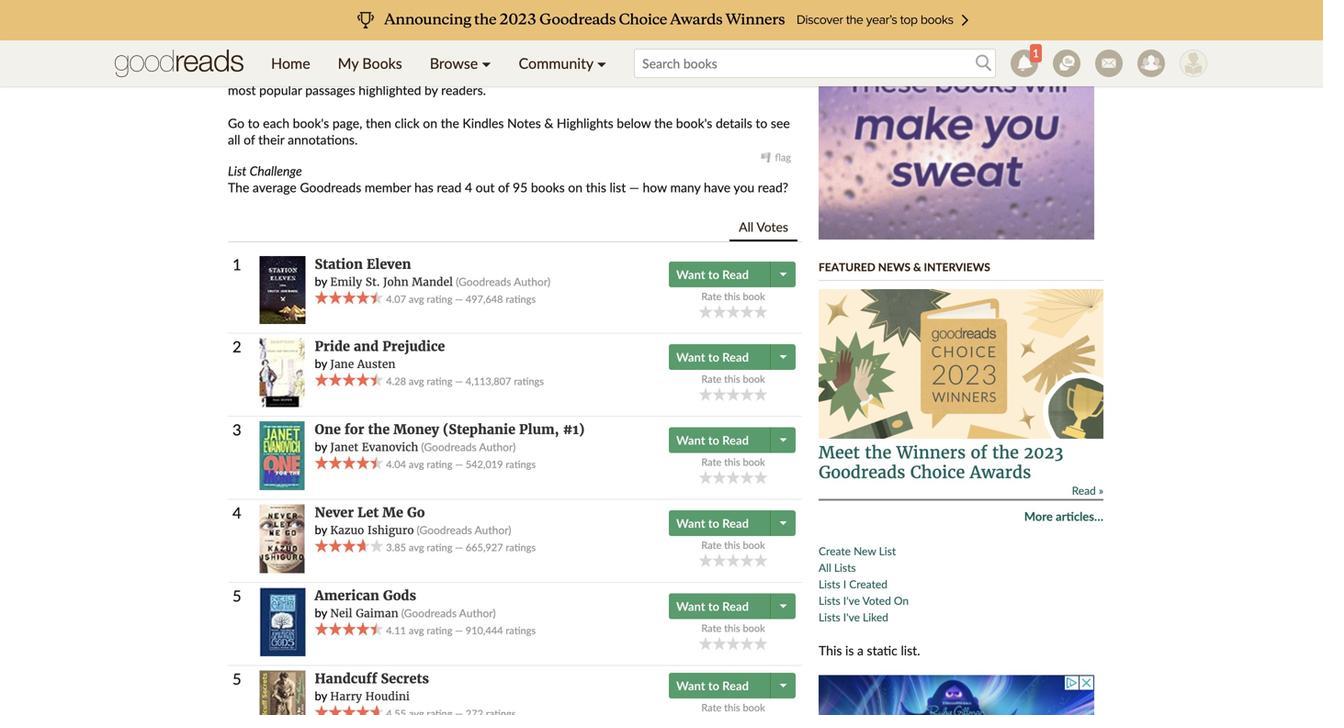Task type: locate. For each thing, give the bounding box(es) containing it.
author) inside american gods by neil gaiman (goodreads author)
[[459, 607, 496, 620]]

goodreads for popular kindle notes & highlights on goodreads
[[654, 22, 772, 50]]

3 book from the top
[[743, 456, 765, 468]]

to for station eleven
[[708, 267, 719, 282]]

go inside go to each book's page, then click on the kindles notes & highlights below the book's details to see all of their annotations. flag
[[228, 115, 244, 131]]

is
[[845, 643, 854, 659]]

1 vertical spatial books
[[531, 180, 565, 195]]

0 vertical spatial 1
[[1033, 46, 1039, 60]]

4 left out
[[465, 180, 472, 195]]

1 vertical spatial 4
[[232, 504, 241, 522]]

i've
[[843, 595, 860, 608], [843, 611, 860, 624]]

and
[[732, 66, 753, 81], [354, 339, 379, 355]]

average
[[253, 180, 297, 195]]

go up the all
[[228, 115, 244, 131]]

their
[[622, 66, 648, 81], [258, 132, 284, 147]]

1 horizontal spatial notes
[[507, 115, 541, 131]]

(goodreads inside one for the money (stephanie plum, #1) by janet evanovich (goodreads author)
[[421, 441, 477, 454]]

to for handcuff secrets
[[708, 679, 719, 693]]

5 left handcuff secrets image
[[232, 670, 241, 689]]

0 vertical spatial &
[[471, 22, 487, 50]]

the up janet evanovich link
[[368, 422, 390, 438]]

author) up 4.07 avg rating — 497,648 ratings
[[514, 275, 550, 289]]

1 vertical spatial their
[[258, 132, 284, 147]]

choice
[[910, 463, 965, 483]]

this for 4
[[724, 539, 740, 552]]

of inside go to each book's page, then click on the kindles notes & highlights below the book's details to see all of their annotations. flag
[[244, 132, 255, 147]]

want to read button for ishiguro
[[669, 511, 773, 536]]

neil gaiman link
[[330, 607, 398, 621]]

the right below at left top
[[654, 115, 673, 131]]

the right meet on the right
[[865, 443, 892, 464]]

lists
[[834, 562, 856, 575], [819, 578, 840, 591], [819, 595, 840, 608], [819, 611, 840, 624]]

0 horizontal spatial books
[[531, 180, 565, 195]]

1 left my group discussions "image"
[[1033, 46, 1039, 60]]

0 horizontal spatial ▾
[[482, 54, 491, 72]]

ratings for 4
[[506, 542, 536, 554]]

one for the money (stephani... image
[[260, 422, 305, 491]]

3 want to read from the top
[[676, 433, 749, 448]]

2 horizontal spatial on
[[620, 22, 648, 50]]

of inside we asked some of your favorite authors to share insider notes behind their biggest books and the most popular passages highlighted by readers.
[[319, 66, 331, 81]]

ratings right "4,113,807"
[[514, 376, 544, 388]]

5 rate from the top
[[701, 622, 722, 635]]

me
[[382, 505, 403, 521]]

2 want to read from the top
[[676, 350, 749, 365]]

4.04
[[386, 459, 406, 471]]

0 vertical spatial highlights
[[494, 22, 613, 50]]

rating down never let me go by kazuo ishiguro (goodreads author)
[[427, 542, 452, 554]]

american
[[315, 588, 379, 605]]

gods
[[383, 588, 416, 605]]

6 want to read from the top
[[676, 679, 749, 693]]

browse ▾ button
[[416, 40, 505, 86]]

4 want from the top
[[676, 516, 705, 531]]

highlights left below at left top
[[557, 115, 613, 131]]

page,
[[332, 115, 362, 131]]

0 horizontal spatial notes
[[400, 22, 464, 50]]

0 horizontal spatial their
[[258, 132, 284, 147]]

this for 1
[[724, 290, 740, 303]]

4 want to read from the top
[[676, 516, 749, 531]]

menu
[[257, 40, 620, 86]]

ratings right the 542,019
[[506, 459, 536, 471]]

of inside list challenge the average goodreads member has read 4 out of 95  books on this list — how many have you read?
[[498, 180, 509, 195]]

read for one for the money (stephanie plum, #1)
[[722, 433, 749, 448]]

i've down lists i've voted on "link"
[[843, 611, 860, 624]]

list up the
[[228, 163, 247, 179]]

1 left station eleven image
[[232, 255, 241, 274]]

4.28 avg rating — 4,113,807 ratings
[[384, 376, 544, 388]]

author) up 910,444
[[459, 607, 496, 620]]

0 horizontal spatial and
[[354, 339, 379, 355]]

handcuff secrets image
[[260, 671, 305, 716]]

1 vertical spatial 5
[[232, 670, 241, 689]]

1 horizontal spatial 1
[[1033, 46, 1039, 60]]

to for pride and prejudice
[[708, 350, 719, 365]]

0 horizontal spatial goodreads
[[300, 180, 361, 195]]

all left votes
[[739, 219, 754, 235]]

annotations.
[[288, 132, 358, 147]]

(goodreads up 3.85 avg rating — 665,927 ratings
[[417, 524, 472, 537]]

0 horizontal spatial &
[[471, 22, 487, 50]]

book for 2
[[743, 373, 765, 385]]

rating down mandel
[[427, 293, 452, 306]]

ishiguro
[[367, 524, 414, 538]]

2 avg from the top
[[409, 376, 424, 388]]

1 vertical spatial all
[[819, 562, 831, 575]]

ratings right 665,927 at left
[[506, 542, 536, 554]]

5 rating from the top
[[427, 625, 452, 637]]

1 inside "notifications" element
[[1033, 46, 1039, 60]]

1 vertical spatial &
[[544, 115, 553, 131]]

▾ right notes
[[597, 54, 606, 72]]

— for 2
[[455, 376, 463, 388]]

by down authors
[[424, 82, 438, 98]]

0 horizontal spatial 1
[[232, 255, 241, 274]]

emily st. john mandel link
[[330, 275, 453, 290]]

the inside we asked some of your favorite authors to share insider notes behind their biggest books and the most popular passages highlighted by readers.
[[756, 66, 775, 81]]

avg for 2
[[409, 376, 424, 388]]

never let me go link
[[315, 505, 425, 521]]

avg for 5
[[409, 625, 424, 637]]

rating for 5
[[427, 625, 452, 637]]

4 book from the top
[[743, 539, 765, 552]]

has
[[414, 180, 433, 195]]

& up browse ▾
[[471, 22, 487, 50]]

▾ inside browse ▾ dropdown button
[[482, 54, 491, 72]]

station eleven heading
[[315, 256, 411, 273]]

▾ down popular kindle notes & highlights on goodreads
[[482, 54, 491, 72]]

goodreads up biggest
[[654, 22, 772, 50]]

1 horizontal spatial their
[[622, 66, 648, 81]]

by down pride
[[315, 357, 327, 371]]

all lists link
[[819, 562, 856, 575]]

all down create
[[819, 562, 831, 575]]

goodreads for meet the winners of the 2023 goodreads choice awards read »
[[819, 463, 905, 483]]

& inside go to each book's page, then click on the kindles notes & highlights below the book's details to see all of their annotations. flag
[[544, 115, 553, 131]]

news
[[878, 260, 911, 274]]

avg right 3.85
[[409, 542, 424, 554]]

(goodreads up 497,648
[[456, 275, 511, 289]]

0 vertical spatial 5
[[232, 587, 241, 605]]

0 vertical spatial advertisement region
[[819, 10, 1094, 240]]

1 horizontal spatial 4
[[465, 180, 472, 195]]

goodreads left choice
[[819, 463, 905, 483]]

3 want to read button from the top
[[669, 427, 773, 453]]

2 horizontal spatial goodreads
[[819, 463, 905, 483]]

rate for 1
[[701, 290, 722, 303]]

rating for 4
[[427, 542, 452, 554]]

0 horizontal spatial book's
[[293, 115, 329, 131]]

avg right 4.28
[[409, 376, 424, 388]]

5 want from the top
[[676, 599, 705, 614]]

ratings right 910,444
[[506, 625, 536, 637]]

book's left the details
[[676, 115, 712, 131]]

1 vertical spatial highlights
[[557, 115, 613, 131]]

2 book from the top
[[743, 373, 765, 385]]

their right behind
[[622, 66, 648, 81]]

highlights up 'community'
[[494, 22, 613, 50]]

— inside list challenge the average goodreads member has read 4 out of 95  books on this list — how many have you read?
[[629, 180, 639, 195]]

author) up the 542,019
[[479, 441, 516, 454]]

1 avg from the top
[[409, 293, 424, 306]]

1 horizontal spatial and
[[732, 66, 753, 81]]

— left 497,648
[[455, 293, 463, 306]]

4 rate this book from the top
[[701, 539, 765, 552]]

want to read button for mandel
[[669, 262, 773, 287]]

rate for 4
[[701, 539, 722, 552]]

1 horizontal spatial books
[[695, 66, 729, 81]]

community ▾ button
[[505, 40, 620, 86]]

2 vertical spatial on
[[568, 180, 583, 195]]

1 rating from the top
[[427, 293, 452, 306]]

challenge
[[250, 163, 302, 179]]

more articles… link
[[1024, 509, 1103, 525]]

goodreads down annotations.
[[300, 180, 361, 195]]

all votes
[[739, 219, 788, 235]]

station eleven by emily st. john mandel (goodreads author)
[[315, 256, 550, 290]]

ratings for 3
[[506, 459, 536, 471]]

5 want to read button from the top
[[669, 594, 773, 619]]

list.
[[901, 643, 920, 659]]

details
[[716, 115, 752, 131]]

1 want to read button from the top
[[669, 262, 773, 287]]

2 advertisement region from the top
[[819, 676, 1094, 716]]

each
[[263, 115, 289, 131]]

author) inside never let me go by kazuo ishiguro (goodreads author)
[[475, 524, 511, 537]]

avg for 1
[[409, 293, 424, 306]]

more
[[1024, 510, 1053, 524]]

the up see
[[756, 66, 775, 81]]

out
[[476, 180, 495, 195]]

notes right 'kindles' at the top left of page
[[507, 115, 541, 131]]

menu containing home
[[257, 40, 620, 86]]

ratings right 497,648
[[506, 293, 536, 306]]

inbox image
[[1095, 50, 1123, 77]]

american gods by neil gaiman (goodreads author)
[[315, 588, 496, 621]]

1 rate this book from the top
[[701, 290, 765, 303]]

2 vertical spatial &
[[913, 260, 921, 274]]

read inside meet the winners of the 2023 goodreads choice awards read »
[[1072, 484, 1096, 498]]

never let me go by kazuo ishiguro (goodreads author)
[[315, 505, 511, 538]]

author) up 665,927 at left
[[475, 524, 511, 537]]

5 want to read from the top
[[676, 599, 749, 614]]

of left 95
[[498, 180, 509, 195]]

2 vertical spatial goodreads
[[819, 463, 905, 483]]

let
[[358, 505, 379, 521]]

1 vertical spatial on
[[423, 115, 437, 131]]

3 rating from the top
[[427, 459, 452, 471]]

1 vertical spatial advertisement region
[[819, 676, 1094, 716]]

(goodreads down gods
[[401, 607, 457, 620]]

book's up annotations.
[[293, 115, 329, 131]]

4 left never let me go image
[[232, 504, 241, 522]]

meet the winners of the 2023 goodreads choice awards image
[[819, 289, 1103, 439]]

1 horizontal spatial go
[[407, 505, 425, 521]]

want to read for ishiguro
[[676, 516, 749, 531]]

their down each at the left of the page
[[258, 132, 284, 147]]

— left "4,113,807"
[[455, 376, 463, 388]]

avg right 4.11
[[409, 625, 424, 637]]

this
[[586, 180, 606, 195], [724, 290, 740, 303], [724, 373, 740, 385], [724, 456, 740, 468], [724, 539, 740, 552], [724, 622, 740, 635], [724, 702, 740, 714]]

notes up browse
[[400, 22, 464, 50]]

the left 'kindles' at the top left of page
[[441, 115, 459, 131]]

of up the passages
[[319, 66, 331, 81]]

behind
[[580, 66, 618, 81]]

books right biggest
[[695, 66, 729, 81]]

0 vertical spatial goodreads
[[654, 22, 772, 50]]

0 vertical spatial i've
[[843, 595, 860, 608]]

—
[[629, 180, 639, 195], [455, 293, 463, 306], [455, 376, 463, 388], [455, 459, 463, 471], [455, 542, 463, 554], [455, 625, 463, 637]]

4.07 avg rating — 497,648 ratings
[[384, 293, 536, 306]]

0 vertical spatial 4
[[465, 180, 472, 195]]

— right 'list'
[[629, 180, 639, 195]]

pride and prejudice heading
[[315, 339, 445, 355]]

— left 910,444
[[455, 625, 463, 637]]

and up the details
[[732, 66, 753, 81]]

1 horizontal spatial on
[[568, 180, 583, 195]]

— left the 542,019
[[455, 459, 463, 471]]

lists i've liked link
[[819, 611, 888, 624]]

eleven
[[367, 256, 411, 273]]

1 vertical spatial and
[[354, 339, 379, 355]]

by left 'harry' at the bottom left
[[315, 689, 327, 704]]

2 5 from the top
[[232, 670, 241, 689]]

1 button
[[1003, 40, 1046, 86]]

books right 95
[[531, 180, 565, 195]]

4.11
[[386, 625, 406, 637]]

by down never
[[315, 523, 327, 538]]

passages
[[305, 82, 355, 98]]

0 horizontal spatial go
[[228, 115, 244, 131]]

see
[[771, 115, 790, 131]]

kindle
[[321, 22, 394, 50]]

rate this book for 4
[[701, 539, 765, 552]]

1 vertical spatial go
[[407, 505, 425, 521]]

5 book from the top
[[743, 622, 765, 635]]

1 vertical spatial i've
[[843, 611, 860, 624]]

you
[[734, 180, 755, 195]]

of
[[319, 66, 331, 81], [244, 132, 255, 147], [498, 180, 509, 195], [971, 443, 987, 464]]

go right "me"
[[407, 505, 425, 521]]

& right news
[[913, 260, 921, 274]]

1 want to read from the top
[[676, 267, 749, 282]]

houdini
[[365, 690, 410, 704]]

1 horizontal spatial all
[[819, 562, 831, 575]]

avg right 4.07
[[409, 293, 424, 306]]

featured news & interviews link
[[819, 260, 990, 274]]

5 rate this book from the top
[[701, 622, 765, 635]]

▾ inside community ▾ dropdown button
[[597, 54, 606, 72]]

0 vertical spatial all
[[739, 219, 754, 235]]

avg right 4.04
[[409, 459, 424, 471]]

rating down american gods by neil gaiman (goodreads author)
[[427, 625, 452, 637]]

1 vertical spatial 1
[[232, 255, 241, 274]]

of right the all
[[244, 132, 255, 147]]

2 rate this book from the top
[[701, 373, 765, 385]]

popular
[[228, 22, 315, 50]]

rate this book for 2
[[701, 373, 765, 385]]

1 want from the top
[[676, 267, 705, 282]]

0 vertical spatial and
[[732, 66, 753, 81]]

1 vertical spatial notes
[[507, 115, 541, 131]]

1 horizontal spatial list
[[879, 545, 896, 558]]

avg for 3
[[409, 459, 424, 471]]

of right choice
[[971, 443, 987, 464]]

(goodreads down one for the money (stephanie plum, #1) link
[[421, 441, 477, 454]]

author) inside one for the money (stephanie plum, #1) by janet evanovich (goodreads author)
[[479, 441, 516, 454]]

3 rate this book from the top
[[701, 456, 765, 468]]

rate this book for 1
[[701, 290, 765, 303]]

by inside american gods by neil gaiman (goodreads author)
[[315, 606, 327, 621]]

6 book from the top
[[743, 702, 765, 714]]

0 vertical spatial their
[[622, 66, 648, 81]]

▾
[[482, 54, 491, 72], [597, 54, 606, 72]]

by left neil
[[315, 606, 327, 621]]

0 vertical spatial list
[[228, 163, 247, 179]]

0 vertical spatial go
[[228, 115, 244, 131]]

1 horizontal spatial book's
[[676, 115, 712, 131]]

list challenge the average goodreads member has read 4 out of 95  books on this list — how many have you read?
[[228, 163, 788, 195]]

rating right 4.28
[[427, 376, 452, 388]]

by down station at top left
[[315, 274, 327, 289]]

goodreads
[[654, 22, 772, 50], [300, 180, 361, 195], [819, 463, 905, 483]]

want to read for mandel
[[676, 267, 749, 282]]

1 horizontal spatial &
[[544, 115, 553, 131]]

pride
[[315, 339, 350, 355]]

list right the new
[[879, 545, 896, 558]]

by down one
[[315, 440, 327, 455]]

by inside one for the money (stephanie plum, #1) by janet evanovich (goodreads author)
[[315, 440, 327, 455]]

read?
[[758, 180, 788, 195]]

#1)
[[563, 422, 585, 438]]

emily
[[330, 275, 362, 290]]

book for 5
[[743, 622, 765, 635]]

to for never let me go
[[708, 516, 719, 531]]

4 want to read button from the top
[[669, 511, 773, 536]]

community ▾
[[519, 54, 606, 72]]

5 avg from the top
[[409, 625, 424, 637]]

0 horizontal spatial list
[[228, 163, 247, 179]]

4 rate from the top
[[701, 539, 722, 552]]

2 rate from the top
[[701, 373, 722, 385]]

lists left i
[[819, 578, 840, 591]]

&
[[471, 22, 487, 50], [544, 115, 553, 131], [913, 260, 921, 274]]

5 left american gods image
[[232, 587, 241, 605]]

rating for 1
[[427, 293, 452, 306]]

& down notes
[[544, 115, 553, 131]]

my books
[[338, 54, 402, 72]]

rating down one for the money (stephanie plum, #1) by janet evanovich (goodreads author)
[[427, 459, 452, 471]]

book for 1
[[743, 290, 765, 303]]

— for 4
[[455, 542, 463, 554]]

of inside meet the winners of the 2023 goodreads choice awards read »
[[971, 443, 987, 464]]

2 ▾ from the left
[[597, 54, 606, 72]]

meet the winners of the 2023 goodreads choice awards link
[[819, 443, 1063, 483]]

click
[[395, 115, 420, 131]]

4 avg from the top
[[409, 542, 424, 554]]

notifications element
[[1011, 44, 1042, 77]]

all inside create new list all lists lists i created lists i've voted on lists i've liked
[[819, 562, 831, 575]]

to
[[456, 66, 468, 81], [248, 115, 260, 131], [756, 115, 768, 131], [708, 267, 719, 282], [708, 350, 719, 365], [708, 433, 719, 448], [708, 516, 719, 531], [708, 599, 719, 614], [708, 679, 719, 693]]

2 horizontal spatial &
[[913, 260, 921, 274]]

1 vertical spatial list
[[879, 545, 896, 558]]

1 vertical spatial goodreads
[[300, 180, 361, 195]]

1 ▾ from the left
[[482, 54, 491, 72]]

5
[[232, 587, 241, 605], [232, 670, 241, 689]]

1 horizontal spatial ▾
[[597, 54, 606, 72]]

and up jane austen link
[[354, 339, 379, 355]]

we asked some of your favorite authors to share insider notes behind their biggest books and the most popular passages highlighted by readers.
[[228, 66, 775, 98]]

to for american gods
[[708, 599, 719, 614]]

4 rating from the top
[[427, 542, 452, 554]]

want to read button for author)
[[669, 594, 773, 619]]

we
[[228, 66, 247, 81]]

3 rate from the top
[[701, 456, 722, 468]]

1 rate from the top
[[701, 290, 722, 303]]

authors
[[410, 66, 452, 81]]

one
[[315, 422, 341, 438]]

meet the winners of the 2023 goodreads choice awards read »
[[819, 443, 1103, 498]]

3 want from the top
[[676, 433, 705, 448]]

5 for handcuff
[[232, 670, 241, 689]]

1 5 from the top
[[232, 587, 241, 605]]

prejudice
[[382, 339, 445, 355]]

0 vertical spatial books
[[695, 66, 729, 81]]

i've down lists i created link
[[843, 595, 860, 608]]

▾ for community ▾
[[597, 54, 606, 72]]

3 avg from the top
[[409, 459, 424, 471]]

1 book from the top
[[743, 290, 765, 303]]

0 horizontal spatial on
[[423, 115, 437, 131]]

0 horizontal spatial all
[[739, 219, 754, 235]]

1 horizontal spatial goodreads
[[654, 22, 772, 50]]

goodreads inside meet the winners of the 2023 goodreads choice awards read »
[[819, 463, 905, 483]]

pride and prejudice image
[[260, 339, 305, 407]]

Search books text field
[[634, 49, 996, 78]]

2 rating from the top
[[427, 376, 452, 388]]

— left 665,927 at left
[[455, 542, 463, 554]]

their inside we asked some of your favorite authors to share insider notes behind their biggest books and the most popular passages highlighted by readers.
[[622, 66, 648, 81]]

advertisement region
[[819, 10, 1094, 240], [819, 676, 1094, 716]]



Task type: vqa. For each thing, say whether or not it's contained in the screenshot.


Task type: describe. For each thing, give the bounding box(es) containing it.
4 inside list challenge the average goodreads member has read 4 out of 95  books on this list — how many have you read?
[[465, 180, 472, 195]]

this for 5
[[724, 622, 740, 635]]

2
[[232, 338, 241, 356]]

handcuff
[[315, 671, 377, 688]]

go to each book's page, then click on the kindles notes & highlights below the book's details to see all of their annotations. flag
[[228, 115, 791, 164]]

how
[[643, 180, 667, 195]]

home
[[271, 54, 310, 72]]

gaiman
[[356, 607, 398, 621]]

community
[[519, 54, 593, 72]]

evanovich
[[362, 441, 418, 455]]

i
[[843, 578, 846, 591]]

kazuo ishiguro link
[[330, 524, 414, 538]]

my group discussions image
[[1053, 50, 1080, 77]]

highlights inside go to each book's page, then click on the kindles notes & highlights below the book's details to see all of their annotations. flag
[[557, 115, 613, 131]]

lists i created link
[[819, 578, 888, 591]]

— for 5
[[455, 625, 463, 637]]

jane austen link
[[330, 358, 395, 372]]

share
[[471, 66, 501, 81]]

rate for 3
[[701, 456, 722, 468]]

biggest
[[651, 66, 692, 81]]

rate this book for 5
[[701, 622, 765, 635]]

(goodreads inside station eleven by emily st. john mandel (goodreads author)
[[456, 275, 511, 289]]

3.85 avg rating — 665,927 ratings
[[384, 542, 536, 554]]

have
[[704, 180, 731, 195]]

— for 1
[[455, 293, 463, 306]]

▾ for browse ▾
[[482, 54, 491, 72]]

3
[[232, 421, 241, 439]]

ratings for 1
[[506, 293, 536, 306]]

list inside list challenge the average goodreads member has read 4 out of 95  books on this list — how many have you read?
[[228, 163, 247, 179]]

meet
[[819, 443, 860, 464]]

Search for books to add to your shelves search field
[[634, 49, 996, 78]]

2 book's from the left
[[676, 115, 712, 131]]

4,113,807
[[466, 376, 511, 388]]

money
[[393, 422, 439, 438]]

handcuff secrets by harry houdini
[[315, 671, 429, 704]]

0 vertical spatial notes
[[400, 22, 464, 50]]

kazuo
[[330, 524, 364, 538]]

read for pride and prejudice
[[722, 350, 749, 365]]

your
[[334, 66, 359, 81]]

handcuff secrets heading
[[315, 671, 429, 688]]

more articles…
[[1024, 510, 1103, 524]]

handcuff secrets link
[[315, 671, 429, 688]]

browse ▾
[[430, 54, 491, 72]]

on
[[894, 595, 909, 608]]

st.
[[366, 275, 380, 290]]

2023
[[1024, 443, 1063, 464]]

votes
[[756, 219, 788, 235]]

highlighted
[[359, 82, 421, 98]]

6 rate this book from the top
[[701, 702, 765, 714]]

to inside we asked some of your favorite authors to share insider notes behind their biggest books and the most popular passages highlighted by readers.
[[456, 66, 468, 81]]

4.11 avg rating — 910,444 ratings
[[384, 625, 536, 637]]

0 vertical spatial on
[[620, 22, 648, 50]]

never let me go image
[[260, 505, 305, 574]]

read » link
[[1072, 484, 1103, 498]]

read for american gods
[[722, 599, 749, 614]]

author) inside station eleven by emily st. john mandel (goodreads author)
[[514, 275, 550, 289]]

lists down lists i created link
[[819, 595, 840, 608]]

all
[[228, 132, 240, 147]]

book for 4
[[743, 539, 765, 552]]

go inside never let me go by kazuo ishiguro (goodreads author)
[[407, 505, 425, 521]]

static
[[867, 643, 898, 659]]

american gods heading
[[315, 588, 416, 605]]

want for ishiguro
[[676, 516, 705, 531]]

list inside create new list all lists lists i created lists i've voted on lists i've liked
[[879, 545, 896, 558]]

ratings for 2
[[514, 376, 544, 388]]

created
[[849, 578, 888, 591]]

books inside list challenge the average goodreads member has read 4 out of 95  books on this list — how many have you read?
[[531, 180, 565, 195]]

and inside pride and prejudice by jane austen
[[354, 339, 379, 355]]

create new list all lists lists i created lists i've voted on lists i've liked
[[819, 545, 909, 624]]

bob builder image
[[1180, 50, 1207, 77]]

avg for 4
[[409, 542, 424, 554]]

— for 3
[[455, 459, 463, 471]]

all inside "link"
[[739, 219, 754, 235]]

create new list link
[[819, 545, 896, 558]]

book for 3
[[743, 456, 765, 468]]

the left 2023
[[992, 443, 1019, 464]]

by inside station eleven by emily st. john mandel (goodreads author)
[[315, 274, 327, 289]]

browse
[[430, 54, 478, 72]]

lists up i
[[834, 562, 856, 575]]

and inside we asked some of your favorite authors to share insider notes behind their biggest books and the most popular passages highlighted by readers.
[[732, 66, 753, 81]]

mandel
[[412, 275, 453, 290]]

1 i've from the top
[[843, 595, 860, 608]]

by inside never let me go by kazuo ishiguro (goodreads author)
[[315, 523, 327, 538]]

then
[[366, 115, 391, 131]]

by inside we asked some of your favorite authors to share insider notes behind their biggest books and the most popular passages highlighted by readers.
[[424, 82, 438, 98]]

john
[[383, 275, 409, 290]]

their inside go to each book's page, then click on the kindles notes & highlights below the book's details to see all of their annotations. flag
[[258, 132, 284, 147]]

harry houdini link
[[330, 690, 410, 704]]

some
[[286, 66, 316, 81]]

station
[[315, 256, 363, 273]]

friend requests image
[[1137, 50, 1165, 77]]

station eleven link
[[315, 256, 411, 273]]

one for the money (stephanie plum, #1) heading
[[315, 422, 585, 438]]

on inside list challenge the average goodreads member has read 4 out of 95  books on this list — how many have you read?
[[568, 180, 583, 195]]

(goodreads inside american gods by neil gaiman (goodreads author)
[[401, 607, 457, 620]]

awards
[[970, 463, 1031, 483]]

2 want from the top
[[676, 350, 705, 365]]

featured
[[819, 260, 876, 274]]

2 want to read button from the top
[[669, 344, 773, 370]]

lists up this
[[819, 611, 840, 624]]

for
[[344, 422, 364, 438]]

1 advertisement region from the top
[[819, 10, 1094, 240]]

5 for american
[[232, 587, 241, 605]]

rate this book for 3
[[701, 456, 765, 468]]

want to read for #1)
[[676, 433, 749, 448]]

harry
[[330, 690, 362, 704]]

favorite
[[362, 66, 406, 81]]

this for 3
[[724, 456, 740, 468]]

winners
[[896, 443, 966, 464]]

want for author)
[[676, 599, 705, 614]]

665,927
[[466, 542, 503, 554]]

kindles
[[463, 115, 504, 131]]

on inside go to each book's page, then click on the kindles notes & highlights below the book's details to see all of their annotations. flag
[[423, 115, 437, 131]]

read
[[437, 180, 462, 195]]

ratings for 5
[[506, 625, 536, 637]]

to for one for the money (stephanie plum, #1)
[[708, 433, 719, 448]]

want to read for author)
[[676, 599, 749, 614]]

austen
[[357, 358, 395, 372]]

rating for 2
[[427, 376, 452, 388]]

910,444
[[466, 625, 503, 637]]

featured news & interviews
[[819, 260, 990, 274]]

jane
[[330, 358, 354, 372]]

rating for 3
[[427, 459, 452, 471]]

want to read button for #1)
[[669, 427, 773, 453]]

rate for 5
[[701, 622, 722, 635]]

janet
[[330, 441, 358, 455]]

read for never let me go
[[722, 516, 749, 531]]

insider
[[505, 66, 542, 81]]

a
[[857, 643, 864, 659]]

read for handcuff secrets
[[722, 679, 749, 693]]

liked
[[863, 611, 888, 624]]

home link
[[257, 40, 324, 86]]

want for mandel
[[676, 267, 705, 282]]

read for station eleven
[[722, 267, 749, 282]]

neil
[[330, 607, 352, 621]]

notes inside go to each book's page, then click on the kindles notes & highlights below the book's details to see all of their annotations. flag
[[507, 115, 541, 131]]

by inside handcuff secrets by harry houdini
[[315, 689, 327, 704]]

0 horizontal spatial 4
[[232, 504, 241, 522]]

(goodreads inside never let me go by kazuo ishiguro (goodreads author)
[[417, 524, 472, 537]]

asked
[[251, 66, 283, 81]]

books inside we asked some of your favorite authors to share insider notes behind their biggest books and the most popular passages highlighted by readers.
[[695, 66, 729, 81]]

secrets
[[381, 671, 429, 688]]

the inside one for the money (stephanie plum, #1) by janet evanovich (goodreads author)
[[368, 422, 390, 438]]

never let me go heading
[[315, 505, 425, 521]]

rate for 2
[[701, 373, 722, 385]]

1 book's from the left
[[293, 115, 329, 131]]

popular
[[259, 82, 302, 98]]

readers.
[[441, 82, 486, 98]]

3.85
[[386, 542, 406, 554]]

this for 2
[[724, 373, 740, 385]]

6 want from the top
[[676, 679, 705, 693]]

american gods image
[[260, 588, 305, 657]]

by inside pride and prejudice by jane austen
[[315, 357, 327, 371]]

6 rate from the top
[[701, 702, 722, 714]]

(stephanie
[[443, 422, 515, 438]]

station eleven image
[[260, 256, 305, 324]]

create
[[819, 545, 851, 558]]

interviews
[[924, 260, 990, 274]]

6 want to read button from the top
[[669, 673, 773, 699]]

pride and prejudice by jane austen
[[315, 339, 445, 372]]

this inside list challenge the average goodreads member has read 4 out of 95  books on this list — how many have you read?
[[586, 180, 606, 195]]

never
[[315, 505, 354, 521]]

497,648
[[466, 293, 503, 306]]

goodreads inside list challenge the average goodreads member has read 4 out of 95  books on this list — how many have you read?
[[300, 180, 361, 195]]

want for #1)
[[676, 433, 705, 448]]

2 i've from the top
[[843, 611, 860, 624]]



